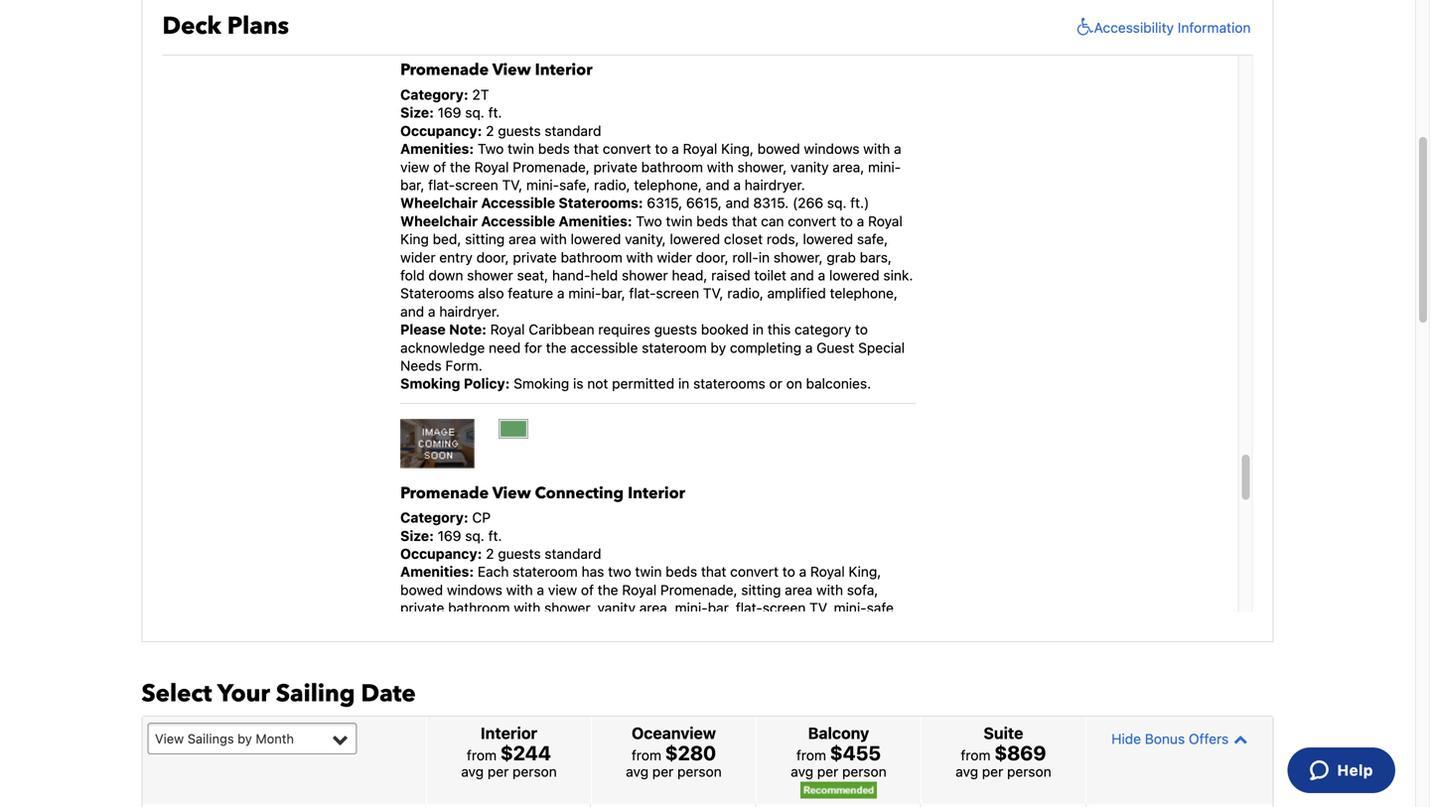 Task type: describe. For each thing, give the bounding box(es) containing it.
accessibility information
[[1094, 19, 1251, 36]]

need
[[489, 340, 521, 356]]

$280
[[665, 741, 716, 765]]

smoking inside each stateroom has two twin beds that convert to a royal king, bowed windows with a view of the royal promenade, sitting area with sofa, private bathroom with shower, vanity area, mini-bar, flat-screen tv, mini-safe, radio, telephone, and a hairdryer. smoking is not permitted in staterooms or on balconies.
[[514, 636, 570, 653]]

category: 2t size: 169 sq. ft. occupancy: 2 guests standard amenities:
[[400, 86, 601, 157]]

stateroom inside each stateroom has two twin beds that convert to a royal king, bowed windows with a view of the royal promenade, sitting area with sofa, private bathroom with shower, vanity area, mini-bar, flat-screen tv, mini-safe, radio, telephone, and a hairdryer. smoking is not permitted in staterooms or on balconies.
[[513, 564, 578, 580]]

screen inside two twin beds that can convert to a royal king bed, sitting area with lowered vanity, lowered closet rods, lowered safe, wider entry door, private bathroom with wider door, roll-in shower, grab bars, fold down shower seat, hand-held shower head, raised toilet and a lowered sink. staterooms also feature a mini-bar, flat-screen tv, radio, amplified telephone, and a hairdryer. please note:
[[656, 285, 699, 302]]

deck
[[162, 10, 221, 43]]

not inside each stateroom has two twin beds that convert to a royal king, bowed windows with a view of the royal promenade, sitting area with sofa, private bathroom with shower, vanity area, mini-bar, flat-screen tv, mini-safe, radio, telephone, and a hairdryer. smoking is not permitted in staterooms or on balconies.
[[587, 636, 608, 653]]

to inside two twin beds that convert to a royal king, bowed windows with a view of the royal promenade, private bathroom with shower, vanity area, mini- bar, flat-screen tv, mini-safe, radio, telephone, and a hairdryer. wheelchair accessible staterooms: 6315, 6615, and 8315. (266 sq. ft.) wheelchair accessible amenities:
[[655, 141, 668, 157]]

screen inside each stateroom has two twin beds that convert to a royal king, bowed windows with a view of the royal promenade, sitting area with sofa, private bathroom with shower, vanity area, mini-bar, flat-screen tv, mini-safe, radio, telephone, and a hairdryer. smoking is not permitted in staterooms or on balconies.
[[763, 600, 806, 617]]

telephone, inside each stateroom has two twin beds that convert to a royal king, bowed windows with a view of the royal promenade, sitting area with sofa, private bathroom with shower, vanity area, mini-bar, flat-screen tv, mini-safe, radio, telephone, and a hairdryer. smoking is not permitted in staterooms or on balconies.
[[440, 618, 508, 635]]

sofa,
[[847, 582, 879, 598]]

bar, inside two twin beds that convert to a royal king, bowed windows with a view of the royal promenade, private bathroom with shower, vanity area, mini- bar, flat-screen tv, mini-safe, radio, telephone, and a hairdryer. wheelchair accessible staterooms: 6315, 6615, and 8315. (266 sq. ft.) wheelchair accessible amenities:
[[400, 177, 425, 193]]

category: for category: 2t size: 169 sq. ft. occupancy: 2 guests standard amenities:
[[400, 86, 469, 103]]

with up hand-
[[540, 231, 567, 247]]

private inside each stateroom has two twin beds that convert to a royal king, bowed windows with a view of the royal promenade, sitting area with sofa, private bathroom with shower, vanity area, mini-bar, flat-screen tv, mini-safe, radio, telephone, and a hairdryer. smoking is not permitted in staterooms or on balconies.
[[400, 600, 444, 617]]

stateroom inside royal caribbean requires guests booked in this category to acknowledge need for the accessible stateroom by completing a guest special needs form. smoking policy: smoking is not permitted in staterooms or on balconies.
[[642, 340, 707, 356]]

information
[[1178, 19, 1251, 36]]

the inside two twin beds that convert to a royal king, bowed windows with a view of the royal promenade, private bathroom with shower, vanity area, mini- bar, flat-screen tv, mini-safe, radio, telephone, and a hairdryer. wheelchair accessible staterooms: 6315, 6615, and 8315. (266 sq. ft.) wheelchair accessible amenities:
[[450, 159, 471, 175]]

staterooms inside royal caribbean requires guests booked in this category to acknowledge need for the accessible stateroom by completing a guest special needs form. smoking policy: smoking is not permitted in staterooms or on balconies.
[[693, 376, 766, 392]]

2 accessible from the top
[[481, 213, 555, 229]]

and up '6615,' at the top of page
[[706, 177, 730, 193]]

windows inside each stateroom has two twin beds that convert to a royal king, bowed windows with a view of the royal promenade, sitting area with sofa, private bathroom with shower, vanity area, mini-bar, flat-screen tv, mini-safe, radio, telephone, and a hairdryer. smoking is not permitted in staterooms or on balconies.
[[447, 582, 503, 598]]

twin inside each stateroom has two twin beds that convert to a royal king, bowed windows with a view of the royal promenade, sitting area with sofa, private bathroom with shower, vanity area, mini-bar, flat-screen tv, mini-safe, radio, telephone, and a hairdryer. smoking is not permitted in staterooms or on balconies.
[[635, 564, 662, 580]]

month
[[256, 731, 294, 746]]

bathroom inside two twin beds that can convert to a royal king bed, sitting area with lowered vanity, lowered closet rods, lowered safe, wider entry door, private bathroom with wider door, roll-in shower, grab bars, fold down shower seat, hand-held shower head, raised toilet and a lowered sink. staterooms also feature a mini-bar, flat-screen tv, radio, amplified telephone, and a hairdryer. please note:
[[561, 249, 623, 266]]

down
[[429, 267, 463, 284]]

promenade for promenade view interior
[[400, 59, 489, 81]]

two twin beds that can convert to a royal king bed, sitting area with lowered vanity, lowered closet rods, lowered safe, wider entry door, private bathroom with wider door, roll-in shower, grab bars, fold down shower seat, hand-held shower head, raised toilet and a lowered sink. staterooms also feature a mini-bar, flat-screen tv, radio, amplified telephone, and a hairdryer. please note:
[[400, 213, 913, 338]]

amplified
[[767, 285, 826, 302]]

fold
[[400, 267, 425, 284]]

balconies. inside royal caribbean requires guests booked in this category to acknowledge need for the accessible stateroom by completing a guest special needs form. smoking policy: smoking is not permitted in staterooms or on balconies.
[[806, 376, 871, 392]]

per for $280
[[653, 764, 674, 780]]

bar, inside two twin beds that can convert to a royal king bed, sitting area with lowered vanity, lowered closet rods, lowered safe, wider entry door, private bathroom with wider door, roll-in shower, grab bars, fold down shower seat, hand-held shower head, raised toilet and a lowered sink. staterooms also feature a mini-bar, flat-screen tv, radio, amplified telephone, and a hairdryer. please note:
[[601, 285, 626, 302]]

suite from $869 avg per person
[[956, 724, 1052, 780]]

lowered up head,
[[670, 231, 720, 247]]

accessibility information link
[[1072, 17, 1251, 37]]

permitted inside royal caribbean requires guests booked in this category to acknowledge need for the accessible stateroom by completing a guest special needs form. smoking policy: smoking is not permitted in staterooms or on balconies.
[[612, 376, 675, 392]]

of inside each stateroom has two twin beds that convert to a royal king, bowed windows with a view of the royal promenade, sitting area with sofa, private bathroom with shower, vanity area, mini-bar, flat-screen tv, mini-safe, radio, telephone, and a hairdryer. smoking is not permitted in staterooms or on balconies.
[[581, 582, 594, 598]]

completing
[[730, 340, 802, 356]]

caribbean
[[529, 321, 595, 338]]

or inside royal caribbean requires guests booked in this category to acknowledge need for the accessible stateroom by completing a guest special needs form. smoking policy: smoking is not permitted in staterooms or on balconies.
[[769, 376, 783, 392]]

is inside royal caribbean requires guests booked in this category to acknowledge need for the accessible stateroom by completing a guest special needs form. smoking policy: smoking is not permitted in staterooms or on balconies.
[[573, 376, 584, 392]]

private inside two twin beds that can convert to a royal king bed, sitting area with lowered vanity, lowered closet rods, lowered safe, wider entry door, private bathroom with wider door, roll-in shower, grab bars, fold down shower seat, hand-held shower head, raised toilet and a lowered sink. staterooms also feature a mini-bar, flat-screen tv, radio, amplified telephone, and a hairdryer. please note:
[[513, 249, 557, 266]]

acknowledge
[[400, 340, 485, 356]]

royal inside royal caribbean requires guests booked in this category to acknowledge need for the accessible stateroom by completing a guest special needs form. smoking policy: smoking is not permitted in staterooms or on balconies.
[[490, 321, 525, 338]]

beds inside each stateroom has two twin beds that convert to a royal king, bowed windows with a view of the royal promenade, sitting area with sofa, private bathroom with shower, vanity area, mini-bar, flat-screen tv, mini-safe, radio, telephone, and a hairdryer. smoking is not permitted in staterooms or on balconies.
[[666, 564, 698, 580]]

from for $244
[[467, 747, 497, 764]]

hairdryer. inside each stateroom has two twin beds that convert to a royal king, bowed windows with a view of the royal promenade, sitting area with sofa, private bathroom with shower, vanity area, mini-bar, flat-screen tv, mini-safe, radio, telephone, and a hairdryer. smoking is not permitted in staterooms or on balconies.
[[551, 618, 612, 635]]

2t
[[472, 86, 489, 103]]

two for the
[[478, 141, 504, 157]]

note:
[[449, 321, 487, 338]]

sitting inside two twin beds that can convert to a royal king bed, sitting area with lowered vanity, lowered closet rods, lowered safe, wider entry door, private bathroom with wider door, roll-in shower, grab bars, fold down shower seat, hand-held shower head, raised toilet and a lowered sink. staterooms also feature a mini-bar, flat-screen tv, radio, amplified telephone, and a hairdryer. please note:
[[465, 231, 505, 247]]

select your sailing date
[[142, 678, 416, 711]]

lowered up grab
[[803, 231, 854, 247]]

with down each
[[506, 582, 533, 598]]

telephone, inside two twin beds that convert to a royal king, bowed windows with a view of the royal promenade, private bathroom with shower, vanity area, mini- bar, flat-screen tv, mini-safe, radio, telephone, and a hairdryer. wheelchair accessible staterooms: 6315, 6615, and 8315. (266 sq. ft.) wheelchair accessible amenities:
[[634, 177, 702, 193]]

guests for category: cp size: 169 sq. ft. occupancy: 2 guests standard amenities:
[[498, 546, 541, 562]]

form.
[[445, 358, 483, 374]]

guest
[[817, 340, 855, 356]]

on inside royal caribbean requires guests booked in this category to acknowledge need for the accessible stateroom by completing a guest special needs form. smoking policy: smoking is not permitted in staterooms or on balconies.
[[786, 376, 802, 392]]

area inside two twin beds that can convert to a royal king bed, sitting area with lowered vanity, lowered closet rods, lowered safe, wider entry door, private bathroom with wider door, roll-in shower, grab bars, fold down shower seat, hand-held shower head, raised toilet and a lowered sink. staterooms also feature a mini-bar, flat-screen tv, radio, amplified telephone, and a hairdryer. please note:
[[509, 231, 536, 247]]

royal inside two twin beds that can convert to a royal king bed, sitting area with lowered vanity, lowered closet rods, lowered safe, wider entry door, private bathroom with wider door, roll-in shower, grab bars, fold down shower seat, hand-held shower head, raised toilet and a lowered sink. staterooms also feature a mini-bar, flat-screen tv, radio, amplified telephone, and a hairdryer. please note:
[[868, 213, 903, 229]]

with up "ft.)"
[[864, 141, 890, 157]]

vanity,
[[625, 231, 666, 247]]

1 door, from the left
[[476, 249, 509, 266]]

oceanview from $280 avg per person
[[626, 724, 722, 780]]

mini- inside two twin beds that can convert to a royal king bed, sitting area with lowered vanity, lowered closet rods, lowered safe, wider entry door, private bathroom with wider door, roll-in shower, grab bars, fold down shower seat, hand-held shower head, raised toilet and a lowered sink. staterooms also feature a mini-bar, flat-screen tv, radio, amplified telephone, and a hairdryer. please note:
[[569, 285, 601, 302]]

safe, inside two twin beds that convert to a royal king, bowed windows with a view of the royal promenade, private bathroom with shower, vanity area, mini- bar, flat-screen tv, mini-safe, radio, telephone, and a hairdryer. wheelchair accessible staterooms: 6315, 6615, and 8315. (266 sq. ft.) wheelchair accessible amenities:
[[559, 177, 590, 193]]

staterooms inside each stateroom has two twin beds that convert to a royal king, bowed windows with a view of the royal promenade, sitting area with sofa, private bathroom with shower, vanity area, mini-bar, flat-screen tv, mini-safe, radio, telephone, and a hairdryer. smoking is not permitted in staterooms or on balconies.
[[693, 636, 766, 653]]

$869
[[995, 741, 1046, 765]]

2 wider from the left
[[657, 249, 692, 266]]

oceanview
[[632, 724, 716, 743]]

to inside each stateroom has two twin beds that convert to a royal king, bowed windows with a view of the royal promenade, sitting area with sofa, private bathroom with shower, vanity area, mini-bar, flat-screen tv, mini-safe, radio, telephone, and a hairdryer. smoking is not permitted in staterooms or on balconies.
[[783, 564, 796, 580]]

ft. for cp
[[488, 528, 502, 544]]

flat- inside each stateroom has two twin beds that convert to a royal king, bowed windows with a view of the royal promenade, sitting area with sofa, private bathroom with shower, vanity area, mini-bar, flat-screen tv, mini-safe, radio, telephone, and a hairdryer. smoking is not permitted in staterooms or on balconies.
[[736, 600, 763, 617]]

amenities: inside two twin beds that convert to a royal king, bowed windows with a view of the royal promenade, private bathroom with shower, vanity area, mini- bar, flat-screen tv, mini-safe, radio, telephone, and a hairdryer. wheelchair accessible staterooms: 6315, 6615, and 8315. (266 sq. ft.) wheelchair accessible amenities:
[[559, 213, 632, 229]]

bowed inside each stateroom has two twin beds that convert to a royal king, bowed windows with a view of the royal promenade, sitting area with sofa, private bathroom with shower, vanity area, mini-bar, flat-screen tv, mini-safe, radio, telephone, and a hairdryer. smoking is not permitted in staterooms or on balconies.
[[400, 582, 443, 598]]

1 accessible from the top
[[481, 195, 555, 211]]

to inside royal caribbean requires guests booked in this category to acknowledge need for the accessible stateroom by completing a guest special needs form. smoking policy: smoking is not permitted in staterooms or on balconies.
[[855, 321, 868, 338]]

can
[[761, 213, 784, 229]]

2 vertical spatial view
[[155, 731, 184, 746]]

policy:
[[464, 376, 510, 392]]

roll-
[[733, 249, 759, 266]]

please
[[400, 321, 446, 338]]

sailings
[[187, 731, 234, 746]]

promenade, inside two twin beds that convert to a royal king, bowed windows with a view of the royal promenade, private bathroom with shower, vanity area, mini- bar, flat-screen tv, mini-safe, radio, telephone, and a hairdryer. wheelchair accessible staterooms: 6315, 6615, and 8315. (266 sq. ft.) wheelchair accessible amenities:
[[513, 159, 590, 175]]

two twin beds that convert to a royal king, bowed windows with a view of the royal promenade, private bathroom with shower, vanity area, mini- bar, flat-screen tv, mini-safe, radio, telephone, and a hairdryer. wheelchair accessible staterooms: 6315, 6615, and 8315. (266 sq. ft.) wheelchair accessible amenities:
[[400, 141, 902, 229]]

closet
[[724, 231, 763, 247]]

and up please at the top left
[[400, 303, 424, 320]]

king
[[400, 231, 429, 247]]

ft.)
[[851, 195, 869, 211]]

per for $869
[[982, 764, 1004, 780]]

toilet
[[754, 267, 787, 284]]

radio, inside two twin beds that can convert to a royal king bed, sitting area with lowered vanity, lowered closet rods, lowered safe, wider entry door, private bathroom with wider door, roll-in shower, grab bars, fold down shower seat, hand-held shower head, raised toilet and a lowered sink. staterooms also feature a mini-bar, flat-screen tv, radio, amplified telephone, and a hairdryer. please note:
[[727, 285, 764, 302]]

0 vertical spatial interior
[[535, 59, 593, 81]]

6315,
[[647, 195, 683, 211]]

category: cp size: 169 sq. ft. occupancy: 2 guests standard amenities:
[[400, 510, 601, 580]]

size: for category: 2t size: 169 sq. ft. occupancy: 2 guests standard amenities:
[[400, 105, 434, 121]]

category
[[795, 321, 852, 338]]

held
[[591, 267, 618, 284]]

entry
[[439, 249, 473, 266]]

169 for 2t
[[438, 105, 461, 121]]

lowered down staterooms:
[[571, 231, 621, 247]]

1 vertical spatial by
[[238, 731, 252, 746]]

and inside each stateroom has two twin beds that convert to a royal king, bowed windows with a view of the royal promenade, sitting area with sofa, private bathroom with shower, vanity area, mini-bar, flat-screen tv, mini-safe, radio, telephone, and a hairdryer. smoking is not permitted in staterooms or on balconies.
[[512, 618, 536, 635]]

bowed inside two twin beds that convert to a royal king, bowed windows with a view of the royal promenade, private bathroom with shower, vanity area, mini- bar, flat-screen tv, mini-safe, radio, telephone, and a hairdryer. wheelchair accessible staterooms: 6315, 6615, and 8315. (266 sq. ft.) wheelchair accessible amenities:
[[758, 141, 800, 157]]

safe, inside each stateroom has two twin beds that convert to a royal king, bowed windows with a view of the royal promenade, sitting area with sofa, private bathroom with shower, vanity area, mini-bar, flat-screen tv, mini-safe, radio, telephone, and a hairdryer. smoking is not permitted in staterooms or on balconies.
[[867, 600, 898, 617]]

each
[[478, 564, 509, 580]]

windows inside two twin beds that convert to a royal king, bowed windows with a view of the royal promenade, private bathroom with shower, vanity area, mini- bar, flat-screen tv, mini-safe, radio, telephone, and a hairdryer. wheelchair accessible staterooms: 6315, 6615, and 8315. (266 sq. ft.) wheelchair accessible amenities:
[[804, 141, 860, 157]]

the inside each stateroom has two twin beds that convert to a royal king, bowed windows with a view of the royal promenade, sitting area with sofa, private bathroom with shower, vanity area, mini-bar, flat-screen tv, mini-safe, radio, telephone, and a hairdryer. smoking is not permitted in staterooms or on balconies.
[[598, 582, 619, 598]]

in inside each stateroom has two twin beds that convert to a royal king, bowed windows with a view of the royal promenade, sitting area with sofa, private bathroom with shower, vanity area, mini-bar, flat-screen tv, mini-safe, radio, telephone, and a hairdryer. smoking is not permitted in staterooms or on balconies.
[[678, 636, 690, 653]]

a inside royal caribbean requires guests booked in this category to acknowledge need for the accessible stateroom by completing a guest special needs form. smoking policy: smoking is not permitted in staterooms or on balconies.
[[805, 340, 813, 356]]

bathroom inside each stateroom has two twin beds that convert to a royal king, bowed windows with a view of the royal promenade, sitting area with sofa, private bathroom with shower, vanity area, mini-bar, flat-screen tv, mini-safe, radio, telephone, and a hairdryer. smoking is not permitted in staterooms or on balconies.
[[448, 600, 510, 617]]

hairdryer. inside two twin beds that convert to a royal king, bowed windows with a view of the royal promenade, private bathroom with shower, vanity area, mini- bar, flat-screen tv, mini-safe, radio, telephone, and a hairdryer. wheelchair accessible staterooms: 6315, 6615, and 8315. (266 sq. ft.) wheelchair accessible amenities:
[[745, 177, 805, 193]]

$244
[[501, 741, 551, 765]]

view inside two twin beds that convert to a royal king, bowed windows with a view of the royal promenade, private bathroom with shower, vanity area, mini- bar, flat-screen tv, mini-safe, radio, telephone, and a hairdryer. wheelchair accessible staterooms: 6315, 6615, and 8315. (266 sq. ft.) wheelchair accessible amenities:
[[400, 159, 430, 175]]

guests inside royal caribbean requires guests booked in this category to acknowledge need for the accessible stateroom by completing a guest special needs form. smoking policy: smoking is not permitted in staterooms or on balconies.
[[654, 321, 697, 338]]

sink.
[[884, 267, 913, 284]]

guests for category: 2t size: 169 sq. ft. occupancy: 2 guests standard amenities:
[[498, 123, 541, 139]]

promenade, inside each stateroom has two twin beds that convert to a royal king, bowed windows with a view of the royal promenade, sitting area with sofa, private bathroom with shower, vanity area, mini-bar, flat-screen tv, mini-safe, radio, telephone, and a hairdryer. smoking is not permitted in staterooms or on balconies.
[[661, 582, 738, 598]]

avg for $455
[[791, 764, 814, 780]]

twin for lowered
[[666, 213, 693, 229]]

beds for closet
[[697, 213, 728, 229]]

date
[[361, 678, 416, 711]]

bed,
[[433, 231, 461, 247]]

permitted inside each stateroom has two twin beds that convert to a royal king, bowed windows with a view of the royal promenade, sitting area with sofa, private bathroom with shower, vanity area, mini-bar, flat-screen tv, mini-safe, radio, telephone, and a hairdryer. smoking is not permitted in staterooms or on balconies.
[[612, 636, 675, 653]]

promenade view connecting interior
[[400, 483, 685, 505]]

tv, inside two twin beds that can convert to a royal king bed, sitting area with lowered vanity, lowered closet rods, lowered safe, wider entry door, private bathroom with wider door, roll-in shower, grab bars, fold down shower seat, hand-held shower head, raised toilet and a lowered sink. staterooms also feature a mini-bar, flat-screen tv, radio, amplified telephone, and a hairdryer. please note:
[[703, 285, 724, 302]]

suite
[[984, 724, 1024, 743]]

view inside each stateroom has two twin beds that convert to a royal king, bowed windows with a view of the royal promenade, sitting area with sofa, private bathroom with shower, vanity area, mini-bar, flat-screen tv, mini-safe, radio, telephone, and a hairdryer. smoking is not permitted in staterooms or on balconies.
[[548, 582, 577, 598]]

convert inside each stateroom has two twin beds that convert to a royal king, bowed windows with a view of the royal promenade, sitting area with sofa, private bathroom with shower, vanity area, mini-bar, flat-screen tv, mini-safe, radio, telephone, and a hairdryer. smoking is not permitted in staterooms or on balconies.
[[730, 564, 779, 580]]

vanity inside two twin beds that convert to a royal king, bowed windows with a view of the royal promenade, private bathroom with shower, vanity area, mini- bar, flat-screen tv, mini-safe, radio, telephone, and a hairdryer. wheelchair accessible staterooms: 6315, 6615, and 8315. (266 sq. ft.) wheelchair accessible amenities:
[[791, 159, 829, 175]]

shower, inside each stateroom has two twin beds that convert to a royal king, bowed windows with a view of the royal promenade, sitting area with sofa, private bathroom with shower, vanity area, mini-bar, flat-screen tv, mini-safe, radio, telephone, and a hairdryer. smoking is not permitted in staterooms or on balconies.
[[544, 600, 594, 617]]

wheelchair image
[[1072, 17, 1094, 37]]

on inside each stateroom has two twin beds that convert to a royal king, bowed windows with a view of the royal promenade, sitting area with sofa, private bathroom with shower, vanity area, mini-bar, flat-screen tv, mini-safe, radio, telephone, and a hairdryer. smoking is not permitted in staterooms or on balconies.
[[786, 636, 802, 653]]

occupancy: for 2t
[[400, 123, 482, 139]]

royal caribbean requires guests booked in this category to acknowledge need for the accessible stateroom by completing a guest special needs form. smoking policy: smoking is not permitted in staterooms or on balconies.
[[400, 321, 905, 392]]

convert inside two twin beds that convert to a royal king, bowed windows with a view of the royal promenade, private bathroom with shower, vanity area, mini- bar, flat-screen tv, mini-safe, radio, telephone, and a hairdryer. wheelchair accessible staterooms: 6315, 6615, and 8315. (266 sq. ft.) wheelchair accessible amenities:
[[603, 141, 651, 157]]

tv, inside each stateroom has two twin beds that convert to a royal king, bowed windows with a view of the royal promenade, sitting area with sofa, private bathroom with shower, vanity area, mini-bar, flat-screen tv, mini-safe, radio, telephone, and a hairdryer. smoking is not permitted in staterooms or on balconies.
[[810, 600, 830, 617]]

telephone, inside two twin beds that can convert to a royal king bed, sitting area with lowered vanity, lowered closet rods, lowered safe, wider entry door, private bathroom with wider door, roll-in shower, grab bars, fold down shower seat, hand-held shower head, raised toilet and a lowered sink. staterooms also feature a mini-bar, flat-screen tv, radio, amplified telephone, and a hairdryer. please note:
[[830, 285, 898, 302]]

sailing
[[276, 678, 355, 711]]

two for vanity,
[[636, 213, 662, 229]]

1 vertical spatial interior
[[628, 483, 685, 505]]

avg for $280
[[626, 764, 649, 780]]

seat,
[[517, 267, 548, 284]]

select
[[142, 678, 212, 711]]

is inside each stateroom has two twin beds that convert to a royal king, bowed windows with a view of the royal promenade, sitting area with sofa, private bathroom with shower, vanity area, mini-bar, flat-screen tv, mini-safe, radio, telephone, and a hairdryer. smoking is not permitted in staterooms or on balconies.
[[573, 636, 584, 653]]

two
[[608, 564, 631, 580]]

feature
[[508, 285, 553, 302]]

king, inside each stateroom has two twin beds that convert to a royal king, bowed windows with a view of the royal promenade, sitting area with sofa, private bathroom with shower, vanity area, mini-bar, flat-screen tv, mini-safe, radio, telephone, and a hairdryer. smoking is not permitted in staterooms or on balconies.
[[849, 564, 881, 580]]

deck plans
[[162, 10, 289, 43]]

offers
[[1189, 731, 1229, 747]]

per for $244
[[488, 764, 509, 780]]

1 shower from the left
[[467, 267, 513, 284]]

the inside royal caribbean requires guests booked in this category to acknowledge need for the accessible stateroom by completing a guest special needs form. smoking policy: smoking is not permitted in staterooms or on balconies.
[[546, 340, 567, 356]]

accessible
[[571, 340, 638, 356]]

sq. for category: 2t size: 169 sq. ft. occupancy: 2 guests standard amenities:
[[465, 105, 485, 121]]

shower, inside two twin beds that can convert to a royal king bed, sitting area with lowered vanity, lowered closet rods, lowered safe, wider entry door, private bathroom with wider door, roll-in shower, grab bars, fold down shower seat, hand-held shower head, raised toilet and a lowered sink. staterooms also feature a mini-bar, flat-screen tv, radio, amplified telephone, and a hairdryer. please note:
[[774, 249, 823, 266]]

$455
[[830, 741, 881, 765]]

amenities: for category: 2t size: 169 sq. ft. occupancy: 2 guests standard amenities:
[[400, 141, 474, 157]]

of inside two twin beds that convert to a royal king, bowed windows with a view of the royal promenade, private bathroom with shower, vanity area, mini- bar, flat-screen tv, mini-safe, radio, telephone, and a hairdryer. wheelchair accessible staterooms: 6315, 6615, and 8315. (266 sq. ft.) wheelchair accessible amenities:
[[433, 159, 446, 175]]

view sailings by month link
[[148, 723, 357, 755]]



Task type: locate. For each thing, give the bounding box(es) containing it.
2 wheelchair from the top
[[400, 213, 478, 229]]

0 vertical spatial bowed
[[758, 141, 800, 157]]

lowered
[[571, 231, 621, 247], [670, 231, 720, 247], [803, 231, 854, 247], [829, 267, 880, 284]]

radio,
[[594, 177, 630, 193], [727, 285, 764, 302], [400, 618, 437, 635]]

has
[[582, 564, 604, 580]]

bowed up 8315.
[[758, 141, 800, 157]]

the down two
[[598, 582, 619, 598]]

interior inside interior from $244 avg per person
[[481, 724, 538, 743]]

2 vertical spatial convert
[[730, 564, 779, 580]]

with up '6615,' at the top of page
[[707, 159, 734, 175]]

stateroom down 'requires'
[[642, 340, 707, 356]]

in
[[759, 249, 770, 266], [753, 321, 764, 338], [678, 376, 690, 392], [678, 636, 690, 653]]

2 vertical spatial private
[[400, 600, 444, 617]]

permitted down two
[[612, 636, 675, 653]]

telephone,
[[634, 177, 702, 193], [830, 285, 898, 302], [440, 618, 508, 635]]

balconies. down guest
[[806, 376, 871, 392]]

telephone, down each
[[440, 618, 508, 635]]

with down category: cp size: 169 sq. ft. occupancy: 2 guests standard amenities: in the left bottom of the page
[[514, 600, 541, 617]]

beds down '6615,' at the top of page
[[697, 213, 728, 229]]

2 person from the left
[[678, 764, 722, 780]]

2 balconies. from the top
[[806, 636, 871, 653]]

staterooms
[[400, 285, 474, 302]]

sq.
[[465, 105, 485, 121], [827, 195, 847, 211], [465, 528, 485, 544]]

2 door, from the left
[[696, 249, 729, 266]]

1 vertical spatial amenities:
[[559, 213, 632, 229]]

0 horizontal spatial radio,
[[400, 618, 437, 635]]

is down accessible
[[573, 376, 584, 392]]

raised
[[711, 267, 751, 284]]

2 ft. from the top
[[488, 528, 502, 544]]

area inside each stateroom has two twin beds that convert to a royal king, bowed windows with a view of the royal promenade, sitting area with sofa, private bathroom with shower, vanity area, mini-bar, flat-screen tv, mini-safe, radio, telephone, and a hairdryer. smoking is not permitted in staterooms or on balconies.
[[785, 582, 813, 598]]

0 vertical spatial or
[[769, 376, 783, 392]]

standard for category: 2t size: 169 sq. ft. occupancy: 2 guests standard amenities:
[[545, 123, 601, 139]]

private inside two twin beds that convert to a royal king, bowed windows with a view of the royal promenade, private bathroom with shower, vanity area, mini- bar, flat-screen tv, mini-safe, radio, telephone, and a hairdryer. wheelchair accessible staterooms: 6315, 6615, and 8315. (266 sq. ft.) wheelchair accessible amenities:
[[594, 159, 638, 175]]

ft. for 2t
[[488, 105, 502, 121]]

convert inside two twin beds that can convert to a royal king bed, sitting area with lowered vanity, lowered closet rods, lowered safe, wider entry door, private bathroom with wider door, roll-in shower, grab bars, fold down shower seat, hand-held shower head, raised toilet and a lowered sink. staterooms also feature a mini-bar, flat-screen tv, radio, amplified telephone, and a hairdryer. please note:
[[788, 213, 837, 229]]

telephone, up 6315, at the top of the page
[[634, 177, 702, 193]]

4 per from the left
[[982, 764, 1004, 780]]

flat- inside two twin beds that can convert to a royal king bed, sitting area with lowered vanity, lowered closet rods, lowered safe, wider entry door, private bathroom with wider door, roll-in shower, grab bars, fold down shower seat, hand-held shower head, raised toilet and a lowered sink. staterooms also feature a mini-bar, flat-screen tv, radio, amplified telephone, and a hairdryer. please note:
[[629, 285, 656, 302]]

category:
[[400, 86, 469, 103], [400, 510, 469, 526]]

2 for cp
[[486, 546, 494, 562]]

0 vertical spatial promenade,
[[513, 159, 590, 175]]

private up seat, at left
[[513, 249, 557, 266]]

staterooms
[[693, 376, 766, 392], [693, 636, 766, 653]]

king, up '6615,' at the top of page
[[721, 141, 754, 157]]

person for $455
[[842, 764, 887, 780]]

2 horizontal spatial tv,
[[810, 600, 830, 617]]

safe, up staterooms:
[[559, 177, 590, 193]]

amenities: down staterooms:
[[559, 213, 632, 229]]

from inside interior from $244 avg per person
[[467, 747, 497, 764]]

1 vertical spatial hairdryer.
[[439, 303, 500, 320]]

from down oceanview
[[632, 747, 662, 764]]

and up amplified
[[790, 267, 814, 284]]

radio, up date
[[400, 618, 437, 635]]

2 permitted from the top
[[612, 636, 675, 653]]

0 horizontal spatial private
[[400, 600, 444, 617]]

radio, inside two twin beds that convert to a royal king, bowed windows with a view of the royal promenade, private bathroom with shower, vanity area, mini- bar, flat-screen tv, mini-safe, radio, telephone, and a hairdryer. wheelchair accessible staterooms: 6315, 6615, and 8315. (266 sq. ft.) wheelchair accessible amenities:
[[594, 177, 630, 193]]

0 vertical spatial promenade
[[400, 59, 489, 81]]

that right two
[[701, 564, 727, 580]]

1 horizontal spatial bar,
[[601, 285, 626, 302]]

(266
[[793, 195, 824, 211]]

grab
[[827, 249, 856, 266]]

1 vertical spatial bar,
[[601, 285, 626, 302]]

permitted
[[612, 376, 675, 392], [612, 636, 675, 653]]

balconies. down "sofa,"
[[806, 636, 871, 653]]

0 vertical spatial vanity
[[791, 159, 829, 175]]

vanity up (266
[[791, 159, 829, 175]]

4 from from the left
[[961, 747, 991, 764]]

safe, up bars,
[[857, 231, 888, 247]]

per inside balcony from $455 avg per person
[[817, 764, 839, 780]]

on
[[786, 376, 802, 392], [786, 636, 802, 653]]

area, inside each stateroom has two twin beds that convert to a royal king, bowed windows with a view of the royal promenade, sitting area with sofa, private bathroom with shower, vanity area, mini-bar, flat-screen tv, mini-safe, radio, telephone, and a hairdryer. smoking is not permitted in staterooms or on balconies.
[[640, 600, 671, 617]]

flat- inside two twin beds that convert to a royal king, bowed windows with a view of the royal promenade, private bathroom with shower, vanity area, mini- bar, flat-screen tv, mini-safe, radio, telephone, and a hairdryer. wheelchair accessible staterooms: 6315, 6615, and 8315. (266 sq. ft.) wheelchair accessible amenities:
[[428, 177, 455, 193]]

twin right two
[[635, 564, 662, 580]]

of down "has"
[[581, 582, 594, 598]]

1 horizontal spatial of
[[581, 582, 594, 598]]

standard up "has"
[[545, 546, 601, 562]]

recommended image
[[801, 782, 877, 799]]

the down category: 2t size: 169 sq. ft. occupancy: 2 guests standard amenities:
[[450, 159, 471, 175]]

1 wider from the left
[[400, 249, 436, 266]]

0 vertical spatial bathroom
[[641, 159, 703, 175]]

0 horizontal spatial flat-
[[428, 177, 455, 193]]

0 vertical spatial on
[[786, 376, 802, 392]]

1 on from the top
[[786, 376, 802, 392]]

2 horizontal spatial bathroom
[[641, 159, 703, 175]]

person for $869
[[1007, 764, 1052, 780]]

twin for royal
[[508, 141, 534, 157]]

from inside oceanview from $280 avg per person
[[632, 747, 662, 764]]

2 vertical spatial amenities:
[[400, 564, 474, 580]]

twin down 6315, at the top of the page
[[666, 213, 693, 229]]

rods,
[[767, 231, 799, 247]]

0 vertical spatial private
[[594, 159, 638, 175]]

occupancy:
[[400, 123, 482, 139], [400, 546, 482, 562]]

head,
[[672, 267, 708, 284]]

0 horizontal spatial that
[[574, 141, 599, 157]]

2 promenade from the top
[[400, 483, 489, 505]]

2 down 2t
[[486, 123, 494, 139]]

safe, down "sofa,"
[[867, 600, 898, 617]]

connecting
[[535, 483, 624, 505]]

safe, inside two twin beds that can convert to a royal king bed, sitting area with lowered vanity, lowered closet rods, lowered safe, wider entry door, private bathroom with wider door, roll-in shower, grab bars, fold down shower seat, hand-held shower head, raised toilet and a lowered sink. staterooms also feature a mini-bar, flat-screen tv, radio, amplified telephone, and a hairdryer. please note:
[[857, 231, 888, 247]]

avg inside interior from $244 avg per person
[[461, 764, 484, 780]]

2 horizontal spatial twin
[[666, 213, 693, 229]]

sq. down 2t
[[465, 105, 485, 121]]

169 for cp
[[438, 528, 461, 544]]

0 horizontal spatial hairdryer.
[[439, 303, 500, 320]]

2 inside category: cp size: 169 sq. ft. occupancy: 2 guests standard amenities:
[[486, 546, 494, 562]]

avg left '$244'
[[461, 764, 484, 780]]

promenade view interior
[[400, 59, 593, 81]]

beds up staterooms:
[[538, 141, 570, 157]]

2 vertical spatial interior
[[481, 724, 538, 743]]

2 not from the top
[[587, 636, 608, 653]]

0 horizontal spatial bar,
[[400, 177, 425, 193]]

size:
[[400, 105, 434, 121], [400, 528, 434, 544]]

from inside "suite from $869 avg per person"
[[961, 747, 991, 764]]

0 horizontal spatial of
[[433, 159, 446, 175]]

2 2 from the top
[[486, 546, 494, 562]]

1 169 from the top
[[438, 105, 461, 121]]

category: left the cp
[[400, 510, 469, 526]]

1 balconies. from the top
[[806, 376, 871, 392]]

each stateroom has two twin beds that convert to a royal king, bowed windows with a view of the royal promenade, sitting area with sofa, private bathroom with shower, vanity area, mini-bar, flat-screen tv, mini-safe, radio, telephone, and a hairdryer. smoking is not permitted in staterooms or on balconies.
[[400, 564, 898, 653]]

and left 8315.
[[726, 195, 750, 211]]

twin inside two twin beds that can convert to a royal king bed, sitting area with lowered vanity, lowered closet rods, lowered safe, wider entry door, private bathroom with wider door, roll-in shower, grab bars, fold down shower seat, hand-held shower head, raised toilet and a lowered sink. staterooms also feature a mini-bar, flat-screen tv, radio, amplified telephone, and a hairdryer. please note:
[[666, 213, 693, 229]]

2 horizontal spatial flat-
[[736, 600, 763, 617]]

amenities: left each
[[400, 564, 474, 580]]

2 staterooms from the top
[[693, 636, 766, 653]]

two up vanity,
[[636, 213, 662, 229]]

wheelchair
[[400, 195, 478, 211], [400, 213, 478, 229]]

door,
[[476, 249, 509, 266], [696, 249, 729, 266]]

0 horizontal spatial telephone,
[[440, 618, 508, 635]]

0 vertical spatial safe,
[[559, 177, 590, 193]]

2 169 from the top
[[438, 528, 461, 544]]

0 horizontal spatial the
[[450, 159, 471, 175]]

1 wheelchair from the top
[[400, 195, 478, 211]]

1 per from the left
[[488, 764, 509, 780]]

and down category: cp size: 169 sq. ft. occupancy: 2 guests standard amenities: in the left bottom of the page
[[512, 618, 536, 635]]

0 vertical spatial standard
[[545, 123, 601, 139]]

1 vertical spatial sitting
[[741, 582, 781, 598]]

1 occupancy: from the top
[[400, 123, 482, 139]]

not down "has"
[[587, 636, 608, 653]]

private
[[594, 159, 638, 175], [513, 249, 557, 266], [400, 600, 444, 617]]

category: inside category: cp size: 169 sq. ft. occupancy: 2 guests standard amenities:
[[400, 510, 469, 526]]

view for connecting
[[493, 483, 531, 505]]

0 vertical spatial windows
[[804, 141, 860, 157]]

per for $455
[[817, 764, 839, 780]]

occupancy: down the cp
[[400, 546, 482, 562]]

hide
[[1112, 731, 1141, 747]]

bowed
[[758, 141, 800, 157], [400, 582, 443, 598]]

2 from from the left
[[632, 747, 662, 764]]

1 vertical spatial category:
[[400, 510, 469, 526]]

1 horizontal spatial area
[[785, 582, 813, 598]]

6615,
[[686, 195, 722, 211]]

by inside royal caribbean requires guests booked in this category to acknowledge need for the accessible stateroom by completing a guest special needs form. smoking policy: smoking is not permitted in staterooms or on balconies.
[[711, 340, 726, 356]]

2 vertical spatial screen
[[763, 600, 806, 617]]

0 vertical spatial view
[[400, 159, 430, 175]]

2 vertical spatial bar,
[[708, 600, 732, 617]]

balconies. inside each stateroom has two twin beds that convert to a royal king, bowed windows with a view of the royal promenade, sitting area with sofa, private bathroom with shower, vanity area, mini-bar, flat-screen tv, mini-safe, radio, telephone, and a hairdryer. smoking is not permitted in staterooms or on balconies.
[[806, 636, 871, 653]]

3 avg from the left
[[791, 764, 814, 780]]

stateroom left "has"
[[513, 564, 578, 580]]

size: inside category: cp size: 169 sq. ft. occupancy: 2 guests standard amenities:
[[400, 528, 434, 544]]

view up category: cp size: 169 sq. ft. occupancy: 2 guests standard amenities: in the left bottom of the page
[[493, 483, 531, 505]]

ft. inside category: 2t size: 169 sq. ft. occupancy: 2 guests standard amenities:
[[488, 105, 502, 121]]

0 vertical spatial area
[[509, 231, 536, 247]]

1 avg from the left
[[461, 764, 484, 780]]

interior from $244 avg per person
[[461, 724, 557, 780]]

view
[[493, 59, 531, 81], [493, 483, 531, 505], [155, 731, 184, 746]]

2 occupancy: from the top
[[400, 546, 482, 562]]

0 horizontal spatial area,
[[640, 600, 671, 617]]

bar, inside each stateroom has two twin beds that convert to a royal king, bowed windows with a view of the royal promenade, sitting area with sofa, private bathroom with shower, vanity area, mini-bar, flat-screen tv, mini-safe, radio, telephone, and a hairdryer. smoking is not permitted in staterooms or on balconies.
[[708, 600, 732, 617]]

2 vertical spatial radio,
[[400, 618, 437, 635]]

category: left 2t
[[400, 86, 469, 103]]

2 vertical spatial shower,
[[544, 600, 594, 617]]

two
[[478, 141, 504, 157], [636, 213, 662, 229]]

special
[[858, 340, 905, 356]]

your
[[217, 678, 270, 711]]

1 or from the top
[[769, 376, 783, 392]]

guests down promenade view interior
[[498, 123, 541, 139]]

that inside each stateroom has two twin beds that convert to a royal king, bowed windows with a view of the royal promenade, sitting area with sofa, private bathroom with shower, vanity area, mini-bar, flat-screen tv, mini-safe, radio, telephone, and a hairdryer. smoking is not permitted in staterooms or on balconies.
[[701, 564, 727, 580]]

vanity
[[791, 159, 829, 175], [598, 600, 636, 617]]

that inside two twin beds that can convert to a royal king bed, sitting area with lowered vanity, lowered closet rods, lowered safe, wider entry door, private bathroom with wider door, roll-in shower, grab bars, fold down shower seat, hand-held shower head, raised toilet and a lowered sink. staterooms also feature a mini-bar, flat-screen tv, radio, amplified telephone, and a hairdryer. please note:
[[732, 213, 757, 229]]

sq. left "ft.)"
[[827, 195, 847, 211]]

2 horizontal spatial private
[[594, 159, 638, 175]]

0 horizontal spatial wider
[[400, 249, 436, 266]]

chevron up image
[[1229, 732, 1248, 746]]

1 2 from the top
[[486, 123, 494, 139]]

that up staterooms:
[[574, 141, 599, 157]]

to
[[655, 141, 668, 157], [840, 213, 853, 229], [855, 321, 868, 338], [783, 564, 796, 580]]

bathroom inside two twin beds that convert to a royal king, bowed windows with a view of the royal promenade, private bathroom with shower, vanity area, mini- bar, flat-screen tv, mini-safe, radio, telephone, and a hairdryer. wheelchair accessible staterooms: 6315, 6615, and 8315. (266 sq. ft.) wheelchair accessible amenities:
[[641, 159, 703, 175]]

2 category: from the top
[[400, 510, 469, 526]]

0 horizontal spatial windows
[[447, 582, 503, 598]]

by
[[711, 340, 726, 356], [238, 731, 252, 746]]

hairdryer. inside two twin beds that can convert to a royal king bed, sitting area with lowered vanity, lowered closet rods, lowered safe, wider entry door, private bathroom with wider door, roll-in shower, grab bars, fold down shower seat, hand-held shower head, raised toilet and a lowered sink. staterooms also feature a mini-bar, flat-screen tv, radio, amplified telephone, and a hairdryer. please note:
[[439, 303, 500, 320]]

4 avg from the left
[[956, 764, 979, 780]]

1 horizontal spatial two
[[636, 213, 662, 229]]

with
[[864, 141, 890, 157], [707, 159, 734, 175], [540, 231, 567, 247], [626, 249, 653, 266], [506, 582, 533, 598], [817, 582, 843, 598], [514, 600, 541, 617]]

bathroom up 6315, at the top of the page
[[641, 159, 703, 175]]

guests
[[498, 123, 541, 139], [654, 321, 697, 338], [498, 546, 541, 562]]

1 horizontal spatial tv,
[[703, 285, 724, 302]]

1 horizontal spatial radio,
[[594, 177, 630, 193]]

staterooms:
[[559, 195, 643, 211]]

promenade
[[400, 59, 489, 81], [400, 483, 489, 505]]

size: for category: cp size: 169 sq. ft. occupancy: 2 guests standard amenities:
[[400, 528, 434, 544]]

ft. down the cp
[[488, 528, 502, 544]]

1 is from the top
[[573, 376, 584, 392]]

lowered down grab
[[829, 267, 880, 284]]

king, inside two twin beds that convert to a royal king, bowed windows with a view of the royal promenade, private bathroom with shower, vanity area, mini- bar, flat-screen tv, mini-safe, radio, telephone, and a hairdryer. wheelchair accessible staterooms: 6315, 6615, and 8315. (266 sq. ft.) wheelchair accessible amenities:
[[721, 141, 754, 157]]

requires
[[598, 321, 651, 338]]

screen inside two twin beds that convert to a royal king, bowed windows with a view of the royal promenade, private bathroom with shower, vanity area, mini- bar, flat-screen tv, mini-safe, radio, telephone, and a hairdryer. wheelchair accessible staterooms: 6315, 6615, and 8315. (266 sq. ft.) wheelchair accessible amenities:
[[455, 177, 498, 193]]

1 horizontal spatial shower
[[622, 267, 668, 284]]

not down accessible
[[587, 376, 608, 392]]

sq. inside category: 2t size: 169 sq. ft. occupancy: 2 guests standard amenities:
[[465, 105, 485, 121]]

from down balcony on the right
[[797, 747, 826, 764]]

1 vertical spatial safe,
[[857, 231, 888, 247]]

1 vertical spatial area
[[785, 582, 813, 598]]

per inside "suite from $869 avg per person"
[[982, 764, 1004, 780]]

2 for 2t
[[486, 123, 494, 139]]

4 person from the left
[[1007, 764, 1052, 780]]

1 from from the left
[[467, 747, 497, 764]]

bonus
[[1145, 731, 1185, 747]]

area
[[509, 231, 536, 247], [785, 582, 813, 598]]

1 horizontal spatial promenade,
[[661, 582, 738, 598]]

standard for category: cp size: 169 sq. ft. occupancy: 2 guests standard amenities:
[[545, 546, 601, 562]]

occupancy: for cp
[[400, 546, 482, 562]]

2 is from the top
[[573, 636, 584, 653]]

1 vertical spatial of
[[581, 582, 594, 598]]

1 category: from the top
[[400, 86, 469, 103]]

hairdryer. up 8315.
[[745, 177, 805, 193]]

of
[[433, 159, 446, 175], [581, 582, 594, 598]]

1 permitted from the top
[[612, 376, 675, 392]]

1 vertical spatial telephone,
[[830, 285, 898, 302]]

1 horizontal spatial screen
[[656, 285, 699, 302]]

1 horizontal spatial king,
[[849, 564, 881, 580]]

1 horizontal spatial hairdryer.
[[551, 618, 612, 635]]

sq. inside two twin beds that convert to a royal king, bowed windows with a view of the royal promenade, private bathroom with shower, vanity area, mini- bar, flat-screen tv, mini-safe, radio, telephone, and a hairdryer. wheelchair accessible staterooms: 6315, 6615, and 8315. (266 sq. ft.) wheelchair accessible amenities:
[[827, 195, 847, 211]]

1 horizontal spatial flat-
[[629, 285, 656, 302]]

0 vertical spatial that
[[574, 141, 599, 157]]

standard up staterooms:
[[545, 123, 601, 139]]

twin down promenade view interior
[[508, 141, 534, 157]]

amenities: inside category: 2t size: 169 sq. ft. occupancy: 2 guests standard amenities:
[[400, 141, 474, 157]]

person for $280
[[678, 764, 722, 780]]

this
[[768, 321, 791, 338]]

2 vertical spatial beds
[[666, 564, 698, 580]]

1 vertical spatial convert
[[788, 213, 837, 229]]

sq. for category: cp size: 169 sq. ft. occupancy: 2 guests standard amenities:
[[465, 528, 485, 544]]

view down category: cp size: 169 sq. ft. occupancy: 2 guests standard amenities: in the left bottom of the page
[[548, 582, 577, 598]]

that inside two twin beds that convert to a royal king, bowed windows with a view of the royal promenade, private bathroom with shower, vanity area, mini- bar, flat-screen tv, mini-safe, radio, telephone, and a hairdryer. wheelchair accessible staterooms: 6315, 6615, and 8315. (266 sq. ft.) wheelchair accessible amenities:
[[574, 141, 599, 157]]

2 horizontal spatial radio,
[[727, 285, 764, 302]]

smoking
[[400, 376, 460, 392], [514, 376, 570, 392], [514, 636, 570, 653]]

that for promenade,
[[574, 141, 599, 157]]

from for $280
[[632, 747, 662, 764]]

by down booked
[[711, 340, 726, 356]]

person for $244
[[513, 764, 557, 780]]

or inside each stateroom has two twin beds that convert to a royal king, bowed windows with a view of the royal promenade, sitting area with sofa, private bathroom with shower, vanity area, mini-bar, flat-screen tv, mini-safe, radio, telephone, and a hairdryer. smoking is not permitted in staterooms or on balconies.
[[769, 636, 783, 653]]

ft. inside category: cp size: 169 sq. ft. occupancy: 2 guests standard amenities:
[[488, 528, 502, 544]]

category: for category: cp size: 169 sq. ft. occupancy: 2 guests standard amenities:
[[400, 510, 469, 526]]

2 vertical spatial guests
[[498, 546, 541, 562]]

1 horizontal spatial by
[[711, 340, 726, 356]]

beds for promenade,
[[538, 141, 570, 157]]

avg for $869
[[956, 764, 979, 780]]

hairdryer. down "has"
[[551, 618, 612, 635]]

1 vertical spatial stateroom
[[513, 564, 578, 580]]

2 up each
[[486, 546, 494, 562]]

king,
[[721, 141, 754, 157], [849, 564, 881, 580]]

1 ft. from the top
[[488, 105, 502, 121]]

hand-
[[552, 267, 591, 284]]

shower down vanity,
[[622, 267, 668, 284]]

windows
[[804, 141, 860, 157], [447, 582, 503, 598]]

standard inside category: 2t size: 169 sq. ft. occupancy: 2 guests standard amenities:
[[545, 123, 601, 139]]

1 staterooms from the top
[[693, 376, 766, 392]]

size: inside category: 2t size: 169 sq. ft. occupancy: 2 guests standard amenities:
[[400, 105, 434, 121]]

not inside royal caribbean requires guests booked in this category to acknowledge need for the accessible stateroom by completing a guest special needs form. smoking policy: smoking is not permitted in staterooms or on balconies.
[[587, 376, 608, 392]]

door, up raised on the top
[[696, 249, 729, 266]]

the down the caribbean
[[546, 340, 567, 356]]

hide bonus offers
[[1112, 731, 1229, 747]]

sq. inside category: cp size: 169 sq. ft. occupancy: 2 guests standard amenities:
[[465, 528, 485, 544]]

windows down each
[[447, 582, 503, 598]]

2 per from the left
[[653, 764, 674, 780]]

2 or from the top
[[769, 636, 783, 653]]

promenade up 2t
[[400, 59, 489, 81]]

windows up (266
[[804, 141, 860, 157]]

view up category: 2t size: 169 sq. ft. occupancy: 2 guests standard amenities:
[[493, 59, 531, 81]]

door, up also
[[476, 249, 509, 266]]

person inside "suite from $869 avg per person"
[[1007, 764, 1052, 780]]

from for $455
[[797, 747, 826, 764]]

1 not from the top
[[587, 376, 608, 392]]

2 horizontal spatial telephone,
[[830, 285, 898, 302]]

guests up each
[[498, 546, 541, 562]]

1 vertical spatial bathroom
[[561, 249, 623, 266]]

with left "sofa,"
[[817, 582, 843, 598]]

3 per from the left
[[817, 764, 839, 780]]

bowed down category: cp size: 169 sq. ft. occupancy: 2 guests standard amenities: in the left bottom of the page
[[400, 582, 443, 598]]

wider up head,
[[657, 249, 692, 266]]

1 vertical spatial permitted
[[612, 636, 675, 653]]

0 vertical spatial screen
[[455, 177, 498, 193]]

2 size: from the top
[[400, 528, 434, 544]]

per inside oceanview from $280 avg per person
[[653, 764, 674, 780]]

plans
[[227, 10, 289, 43]]

area, inside two twin beds that convert to a royal king, bowed windows with a view of the royal promenade, private bathroom with shower, vanity area, mini- bar, flat-screen tv, mini-safe, radio, telephone, and a hairdryer. wheelchair accessible staterooms: 6315, 6615, and 8315. (266 sq. ft.) wheelchair accessible amenities:
[[833, 159, 865, 175]]

0 vertical spatial 169
[[438, 105, 461, 121]]

avg inside balcony from $455 avg per person
[[791, 764, 814, 780]]

by left 'month'
[[238, 731, 252, 746]]

occupancy: inside category: cp size: 169 sq. ft. occupancy: 2 guests standard amenities:
[[400, 546, 482, 562]]

for
[[525, 340, 542, 356]]

2 on from the top
[[786, 636, 802, 653]]

person
[[513, 764, 557, 780], [678, 764, 722, 780], [842, 764, 887, 780], [1007, 764, 1052, 780]]

1 vertical spatial private
[[513, 249, 557, 266]]

bars,
[[860, 249, 892, 266]]

3 from from the left
[[797, 747, 826, 764]]

1 vertical spatial promenade
[[400, 483, 489, 505]]

per inside interior from $244 avg per person
[[488, 764, 509, 780]]

ft. down 2t
[[488, 105, 502, 121]]

person inside oceanview from $280 avg per person
[[678, 764, 722, 780]]

avg inside oceanview from $280 avg per person
[[626, 764, 649, 780]]

guests inside category: cp size: 169 sq. ft. occupancy: 2 guests standard amenities:
[[498, 546, 541, 562]]

avg left $869 at right
[[956, 764, 979, 780]]

bathroom down each
[[448, 600, 510, 617]]

to inside two twin beds that can convert to a royal king bed, sitting area with lowered vanity, lowered closet rods, lowered safe, wider entry door, private bathroom with wider door, roll-in shower, grab bars, fold down shower seat, hand-held shower head, raised toilet and a lowered sink. staterooms also feature a mini-bar, flat-screen tv, radio, amplified telephone, and a hairdryer. please note:
[[840, 213, 853, 229]]

category: inside category: 2t size: 169 sq. ft. occupancy: 2 guests standard amenities:
[[400, 86, 469, 103]]

2 standard from the top
[[545, 546, 601, 562]]

ft.
[[488, 105, 502, 121], [488, 528, 502, 544]]

hide bonus offers link
[[1092, 722, 1268, 757]]

1 vertical spatial guests
[[654, 321, 697, 338]]

king, up "sofa,"
[[849, 564, 881, 580]]

not
[[587, 376, 608, 392], [587, 636, 608, 653]]

promenade for promenade view connecting interior
[[400, 483, 489, 505]]

radio, up staterooms:
[[594, 177, 630, 193]]

sitting inside each stateroom has two twin beds that convert to a royal king, bowed windows with a view of the royal promenade, sitting area with sofa, private bathroom with shower, vanity area, mini-bar, flat-screen tv, mini-safe, radio, telephone, and a hairdryer. smoking is not permitted in staterooms or on balconies.
[[741, 582, 781, 598]]

avg down oceanview
[[626, 764, 649, 780]]

occupancy: inside category: 2t size: 169 sq. ft. occupancy: 2 guests standard amenities:
[[400, 123, 482, 139]]

8315.
[[753, 195, 789, 211]]

needs
[[400, 358, 442, 374]]

in inside two twin beds that can convert to a royal king bed, sitting area with lowered vanity, lowered closet rods, lowered safe, wider entry door, private bathroom with wider door, roll-in shower, grab bars, fold down shower seat, hand-held shower head, raised toilet and a lowered sink. staterooms also feature a mini-bar, flat-screen tv, radio, amplified telephone, and a hairdryer. please note:
[[759, 249, 770, 266]]

balcony
[[808, 724, 870, 743]]

avg for $244
[[461, 764, 484, 780]]

mini-
[[868, 159, 901, 175], [526, 177, 559, 193], [569, 285, 601, 302], [675, 600, 708, 617], [834, 600, 867, 617]]

2 vertical spatial hairdryer.
[[551, 618, 612, 635]]

1 vertical spatial standard
[[545, 546, 601, 562]]

private up staterooms:
[[594, 159, 638, 175]]

1 promenade from the top
[[400, 59, 489, 81]]

1 vertical spatial vanity
[[598, 600, 636, 617]]

booked
[[701, 321, 749, 338]]

beds
[[538, 141, 570, 157], [697, 213, 728, 229], [666, 564, 698, 580]]

2 shower from the left
[[622, 267, 668, 284]]

view up "king" at the top of the page
[[400, 159, 430, 175]]

0 vertical spatial guests
[[498, 123, 541, 139]]

bathroom up held
[[561, 249, 623, 266]]

promenade,
[[513, 159, 590, 175], [661, 582, 738, 598]]

shower, up 8315.
[[738, 159, 787, 175]]

two inside two twin beds that convert to a royal king, bowed windows with a view of the royal promenade, private bathroom with shower, vanity area, mini- bar, flat-screen tv, mini-safe, radio, telephone, and a hairdryer. wheelchair accessible staterooms: 6315, 6615, and 8315. (266 sq. ft.) wheelchair accessible amenities:
[[478, 141, 504, 157]]

0 vertical spatial area,
[[833, 159, 865, 175]]

beds inside two twin beds that convert to a royal king, bowed windows with a view of the royal promenade, private bathroom with shower, vanity area, mini- bar, flat-screen tv, mini-safe, radio, telephone, and a hairdryer. wheelchair accessible staterooms: 6315, 6615, and 8315. (266 sq. ft.) wheelchair accessible amenities:
[[538, 141, 570, 157]]

0 vertical spatial ft.
[[488, 105, 502, 121]]

1 horizontal spatial the
[[546, 340, 567, 356]]

0 horizontal spatial bathroom
[[448, 600, 510, 617]]

1 size: from the top
[[400, 105, 434, 121]]

promenade up the cp
[[400, 483, 489, 505]]

accessibility
[[1094, 19, 1174, 36]]

vanity inside each stateroom has two twin beds that convert to a royal king, bowed windows with a view of the royal promenade, sitting area with sofa, private bathroom with shower, vanity area, mini-bar, flat-screen tv, mini-safe, radio, telephone, and a hairdryer. smoking is not permitted in staterooms or on balconies.
[[598, 600, 636, 617]]

shower, down rods,
[[774, 249, 823, 266]]

2 horizontal spatial bar,
[[708, 600, 732, 617]]

1 horizontal spatial vanity
[[791, 159, 829, 175]]

1 horizontal spatial windows
[[804, 141, 860, 157]]

shower, down "has"
[[544, 600, 594, 617]]

balcony from $455 avg per person
[[791, 724, 887, 780]]

area left "sofa,"
[[785, 582, 813, 598]]

tv, inside two twin beds that convert to a royal king, bowed windows with a view of the royal promenade, private bathroom with shower, vanity area, mini- bar, flat-screen tv, mini-safe, radio, telephone, and a hairdryer. wheelchair accessible staterooms: 6315, 6615, and 8315. (266 sq. ft.) wheelchair accessible amenities:
[[502, 177, 523, 193]]

two inside two twin beds that can convert to a royal king bed, sitting area with lowered vanity, lowered closet rods, lowered safe, wider entry door, private bathroom with wider door, roll-in shower, grab bars, fold down shower seat, hand-held shower head, raised toilet and a lowered sink. staterooms also feature a mini-bar, flat-screen tv, radio, amplified telephone, and a hairdryer. please note:
[[636, 213, 662, 229]]

shower, inside two twin beds that convert to a royal king, bowed windows with a view of the royal promenade, private bathroom with shower, vanity area, mini- bar, flat-screen tv, mini-safe, radio, telephone, and a hairdryer. wheelchair accessible staterooms: 6315, 6615, and 8315. (266 sq. ft.) wheelchair accessible amenities:
[[738, 159, 787, 175]]

1 vertical spatial screen
[[656, 285, 699, 302]]

bar,
[[400, 177, 425, 193], [601, 285, 626, 302], [708, 600, 732, 617]]

1 vertical spatial 2
[[486, 546, 494, 562]]

tv,
[[502, 177, 523, 193], [703, 285, 724, 302], [810, 600, 830, 617]]

2 avg from the left
[[626, 764, 649, 780]]

from inside balcony from $455 avg per person
[[797, 747, 826, 764]]

also
[[478, 285, 504, 302]]

0 vertical spatial the
[[450, 159, 471, 175]]

that for closet
[[732, 213, 757, 229]]

avg up recommended image
[[791, 764, 814, 780]]

0 vertical spatial staterooms
[[693, 376, 766, 392]]

hairdryer. up note:
[[439, 303, 500, 320]]

1 standard from the top
[[545, 123, 601, 139]]

radio, inside each stateroom has two twin beds that convert to a royal king, bowed windows with a view of the royal promenade, sitting area with sofa, private bathroom with shower, vanity area, mini-bar, flat-screen tv, mini-safe, radio, telephone, and a hairdryer. smoking is not permitted in staterooms or on balconies.
[[400, 618, 437, 635]]

that up closet
[[732, 213, 757, 229]]

0 horizontal spatial area
[[509, 231, 536, 247]]

1 horizontal spatial area,
[[833, 159, 865, 175]]

cp
[[472, 510, 491, 526]]

twin
[[508, 141, 534, 157], [666, 213, 693, 229], [635, 564, 662, 580]]

1 vertical spatial not
[[587, 636, 608, 653]]

0 vertical spatial category:
[[400, 86, 469, 103]]

0 vertical spatial hairdryer.
[[745, 177, 805, 193]]

0 vertical spatial convert
[[603, 141, 651, 157]]

two down 2t
[[478, 141, 504, 157]]

1 person from the left
[[513, 764, 557, 780]]

area up seat, at left
[[509, 231, 536, 247]]

view sailings by month
[[155, 731, 294, 746]]

amenities:
[[400, 141, 474, 157], [559, 213, 632, 229], [400, 564, 474, 580]]

3 person from the left
[[842, 764, 887, 780]]

wider down "king" at the top of the page
[[400, 249, 436, 266]]

0 horizontal spatial convert
[[603, 141, 651, 157]]

from left '$244'
[[467, 747, 497, 764]]

view left sailings
[[155, 731, 184, 746]]

from for $869
[[961, 747, 991, 764]]

is down "has"
[[573, 636, 584, 653]]

2 horizontal spatial screen
[[763, 600, 806, 617]]

1 vertical spatial shower,
[[774, 249, 823, 266]]

amenities: for category: cp size: 169 sq. ft. occupancy: 2 guests standard amenities:
[[400, 564, 474, 580]]

radio, down raised on the top
[[727, 285, 764, 302]]

with down vanity,
[[626, 249, 653, 266]]

wider
[[400, 249, 436, 266], [657, 249, 692, 266]]

1 vertical spatial flat-
[[629, 285, 656, 302]]

2 vertical spatial safe,
[[867, 600, 898, 617]]

view for interior
[[493, 59, 531, 81]]



Task type: vqa. For each thing, say whether or not it's contained in the screenshot.
family
no



